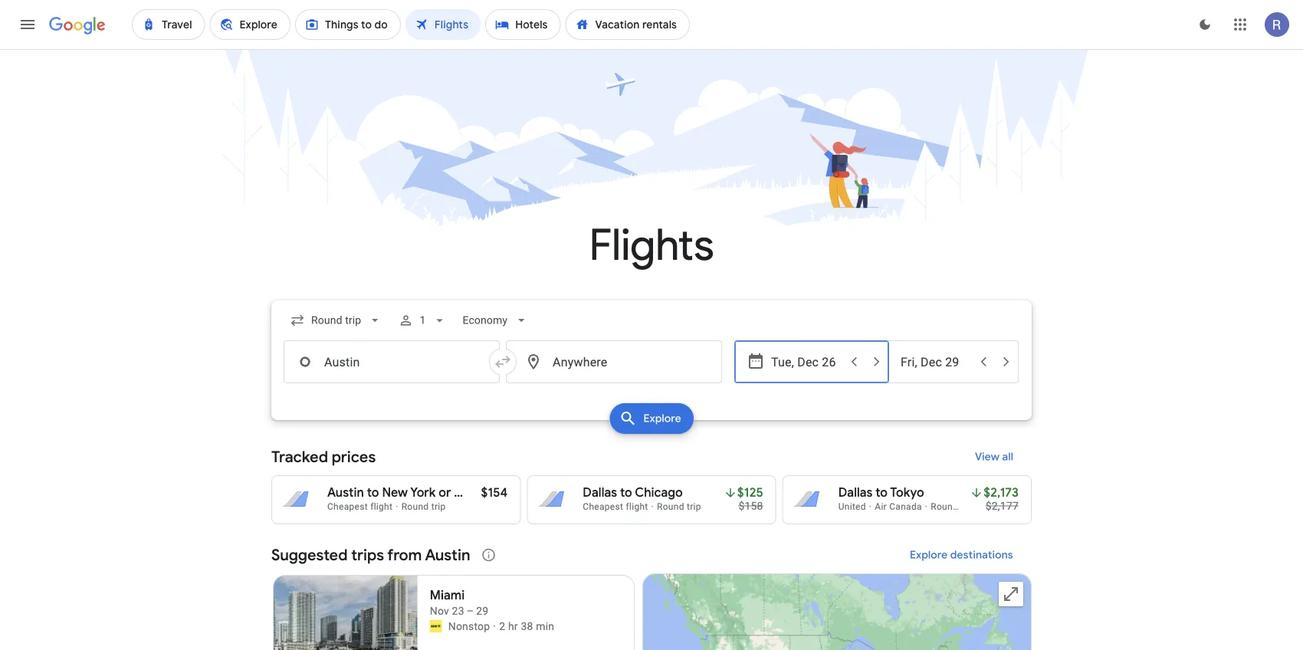 Task type: vqa. For each thing, say whether or not it's contained in the screenshot.
Austin
yes



Task type: locate. For each thing, give the bounding box(es) containing it.
0 horizontal spatial explore
[[643, 412, 681, 425]]

2 trip from the left
[[687, 501, 701, 512]]

2 cheapest from the left
[[583, 501, 623, 512]]

hr
[[508, 620, 518, 632]]

round trip down york
[[401, 501, 446, 512]]

air
[[875, 501, 887, 512]]

0 horizontal spatial round trip
[[401, 501, 446, 512]]

1 horizontal spatial to
[[620, 485, 632, 501]]

dallas left chicago
[[583, 485, 617, 501]]

round trip down chicago
[[657, 501, 701, 512]]

$2,177
[[986, 499, 1019, 512]]

flight down new
[[370, 501, 393, 512]]

trips
[[351, 545, 384, 565]]

23 – 29
[[452, 604, 489, 617]]

1 vertical spatial explore
[[910, 548, 948, 562]]

round for new
[[401, 501, 429, 512]]

Return text field
[[901, 341, 971, 383]]

1 cheapest flight from the left
[[327, 501, 393, 512]]

1 horizontal spatial round
[[657, 501, 684, 512]]

to left chicago
[[620, 485, 632, 501]]

dallas up the united
[[838, 485, 873, 501]]

1 cheapest from the left
[[327, 501, 368, 512]]

to
[[367, 485, 379, 501], [620, 485, 632, 501], [876, 485, 888, 501]]

2 horizontal spatial round trip
[[931, 501, 975, 512]]

None field
[[284, 307, 389, 334], [456, 307, 535, 334], [284, 307, 389, 334], [456, 307, 535, 334]]

austin down prices
[[327, 485, 364, 501]]

cheapest flight down dallas to chicago
[[583, 501, 648, 512]]

3 round trip from the left
[[931, 501, 975, 512]]

cheapest
[[327, 501, 368, 512], [583, 501, 623, 512]]

cheapest for austin
[[327, 501, 368, 512]]

miami nov 23 – 29
[[430, 588, 489, 617]]

2 horizontal spatial to
[[876, 485, 888, 501]]

explore button
[[610, 403, 694, 434]]

austin up miami
[[425, 545, 470, 565]]

3 to from the left
[[876, 485, 888, 501]]

2 flight from the left
[[626, 501, 648, 512]]

round trip
[[401, 501, 446, 512], [657, 501, 701, 512], [931, 501, 975, 512]]

 image left 2
[[493, 619, 496, 634]]

2 to from the left
[[620, 485, 632, 501]]

$2,173
[[984, 485, 1019, 501]]

explore
[[643, 412, 681, 425], [910, 548, 948, 562]]

None text field
[[284, 340, 500, 383]]

cheapest flight for austin
[[327, 501, 393, 512]]

2 horizontal spatial  image
[[925, 501, 928, 512]]

united
[[838, 501, 866, 512]]

trip left $158
[[687, 501, 701, 512]]

explore left 'destinations'
[[910, 548, 948, 562]]

0 horizontal spatial  image
[[493, 619, 496, 634]]

1 horizontal spatial explore
[[910, 548, 948, 562]]

explore destinations
[[910, 548, 1013, 562]]

to for new
[[367, 485, 379, 501]]

2
[[499, 620, 505, 632]]

1 horizontal spatial trip
[[687, 501, 701, 512]]

trip left 2177 us dollars text box
[[961, 501, 975, 512]]

explore inside flight "search field"
[[643, 412, 681, 425]]

1 vertical spatial austin
[[425, 545, 470, 565]]

round down chicago
[[657, 501, 684, 512]]

1 horizontal spatial austin
[[425, 545, 470, 565]]

1 flight from the left
[[370, 501, 393, 512]]

all
[[1002, 450, 1013, 464]]

cheapest flight down new
[[327, 501, 393, 512]]

canada
[[889, 501, 922, 512]]

0 horizontal spatial trip
[[431, 501, 446, 512]]

miami
[[430, 588, 465, 603]]

new
[[382, 485, 408, 501]]

125 US dollars text field
[[737, 485, 763, 501]]

flight down dallas to chicago
[[626, 501, 648, 512]]

cheapest flight
[[327, 501, 393, 512], [583, 501, 648, 512]]

2 horizontal spatial round
[[931, 501, 958, 512]]

round right canada
[[931, 501, 958, 512]]

2 round trip from the left
[[657, 501, 701, 512]]

cheapest down prices
[[327, 501, 368, 512]]

0 horizontal spatial round
[[401, 501, 429, 512]]

explore up tracked prices region
[[643, 412, 681, 425]]

explore inside suggested trips from austin region
[[910, 548, 948, 562]]

round trip right canada
[[931, 501, 975, 512]]

 image left air
[[869, 501, 872, 512]]

154 US dollars text field
[[481, 485, 508, 501]]

dallas
[[583, 485, 617, 501], [838, 485, 873, 501]]

0 vertical spatial explore
[[643, 412, 681, 425]]

1 horizontal spatial round trip
[[657, 501, 701, 512]]

round trip for new
[[401, 501, 446, 512]]

1
[[420, 314, 426, 327]]

austin
[[327, 485, 364, 501], [425, 545, 470, 565]]

 image right canada
[[925, 501, 928, 512]]

min
[[536, 620, 554, 632]]

0 horizontal spatial cheapest
[[327, 501, 368, 512]]

1 round trip from the left
[[401, 501, 446, 512]]

to left new
[[367, 485, 379, 501]]

0 vertical spatial austin
[[327, 485, 364, 501]]

round
[[401, 501, 429, 512], [657, 501, 684, 512], [931, 501, 958, 512]]

$125
[[737, 485, 763, 501]]

2 cheapest flight from the left
[[583, 501, 648, 512]]

1 dallas from the left
[[583, 485, 617, 501]]

trip for chicago
[[687, 501, 701, 512]]

trip
[[431, 501, 446, 512], [687, 501, 701, 512], [961, 501, 975, 512]]

None text field
[[506, 340, 722, 383]]

trip down or on the left
[[431, 501, 446, 512]]

chicago
[[635, 485, 683, 501]]

to up air
[[876, 485, 888, 501]]

0 horizontal spatial austin
[[327, 485, 364, 501]]

0 horizontal spatial cheapest flight
[[327, 501, 393, 512]]

round down austin to new york or newark
[[401, 501, 429, 512]]

newark
[[454, 485, 498, 501]]

$158
[[739, 499, 763, 512]]

0 horizontal spatial dallas
[[583, 485, 617, 501]]

1 horizontal spatial cheapest flight
[[583, 501, 648, 512]]

3 round from the left
[[931, 501, 958, 512]]

1 horizontal spatial flight
[[626, 501, 648, 512]]

flight
[[370, 501, 393, 512], [626, 501, 648, 512]]

2177 US dollars text field
[[986, 499, 1019, 512]]

dallas to chicago
[[583, 485, 683, 501]]

2 round from the left
[[657, 501, 684, 512]]

0 horizontal spatial to
[[367, 485, 379, 501]]

1 round from the left
[[401, 501, 429, 512]]

explore for explore
[[643, 412, 681, 425]]

 image
[[869, 501, 872, 512], [925, 501, 928, 512], [493, 619, 496, 634]]

1 horizontal spatial dallas
[[838, 485, 873, 501]]

tracked prices
[[271, 447, 376, 466]]

1 horizontal spatial cheapest
[[583, 501, 623, 512]]

1 button
[[392, 302, 453, 339]]

1 trip from the left
[[431, 501, 446, 512]]

1 to from the left
[[367, 485, 379, 501]]

2 horizontal spatial trip
[[961, 501, 975, 512]]

cheapest down dallas to chicago
[[583, 501, 623, 512]]

2 dallas from the left
[[838, 485, 873, 501]]

158 US dollars text field
[[739, 499, 763, 512]]

austin to new york or newark
[[327, 485, 498, 501]]

0 horizontal spatial flight
[[370, 501, 393, 512]]

flight for chicago
[[626, 501, 648, 512]]

york
[[410, 485, 436, 501]]



Task type: describe. For each thing, give the bounding box(es) containing it.
dallas for dallas to tokyo
[[838, 485, 873, 501]]

flights
[[589, 218, 714, 273]]

dallas to tokyo
[[838, 485, 924, 501]]

austin inside region
[[425, 545, 470, 565]]

spirit image
[[430, 620, 442, 632]]

explore for explore destinations
[[910, 548, 948, 562]]

1 horizontal spatial  image
[[869, 501, 872, 512]]

or
[[439, 485, 451, 501]]

air canada
[[875, 501, 922, 512]]

suggested
[[271, 545, 348, 565]]

38
[[521, 620, 533, 632]]

round for chicago
[[657, 501, 684, 512]]

round trip for chicago
[[657, 501, 701, 512]]

Flight search field
[[259, 301, 1044, 439]]

to for chicago
[[620, 485, 632, 501]]

austin inside tracked prices region
[[327, 485, 364, 501]]

explore destinations button
[[892, 537, 1032, 573]]

cheapest for dallas
[[583, 501, 623, 512]]

change appearance image
[[1187, 6, 1224, 43]]

cheapest flight for dallas
[[583, 501, 648, 512]]

view all
[[975, 450, 1013, 464]]

$154
[[481, 485, 508, 501]]

nov
[[430, 604, 449, 617]]

view
[[975, 450, 1000, 464]]

to for tokyo
[[876, 485, 888, 501]]

trip for new
[[431, 501, 446, 512]]

Departure text field
[[771, 341, 842, 383]]

tokyo
[[890, 485, 924, 501]]

flight for new
[[370, 501, 393, 512]]

suggested trips from austin
[[271, 545, 470, 565]]

tracked
[[271, 447, 328, 466]]

from
[[387, 545, 422, 565]]

nonstop
[[448, 620, 490, 632]]

2 hr 38 min
[[499, 620, 554, 632]]

suggested trips from austin region
[[271, 537, 1032, 650]]

main menu image
[[18, 15, 37, 34]]

tracked prices region
[[271, 439, 1032, 524]]

prices
[[332, 447, 376, 466]]

destinations
[[951, 548, 1013, 562]]

3 trip from the left
[[961, 501, 975, 512]]

2173 US dollars text field
[[984, 485, 1019, 501]]

dallas for dallas to chicago
[[583, 485, 617, 501]]



